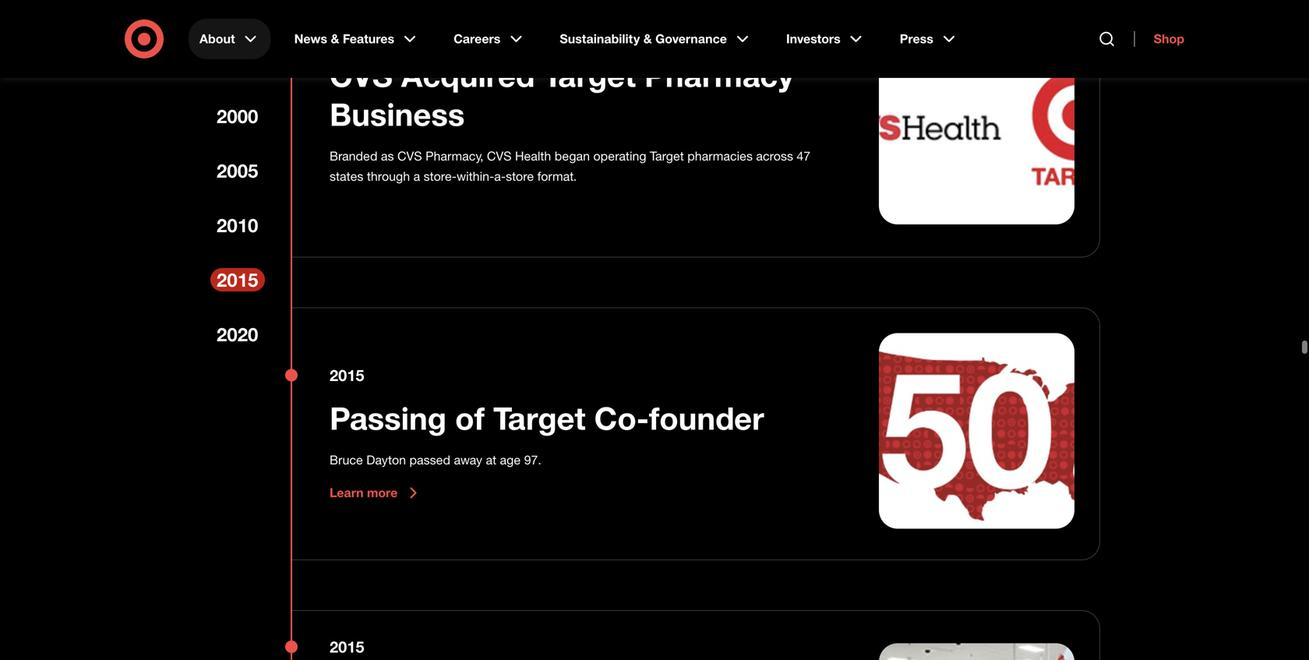 Task type: locate. For each thing, give the bounding box(es) containing it.
2 vertical spatial target
[[493, 399, 586, 437]]

2000
[[217, 105, 258, 127]]

news & features
[[294, 31, 394, 46]]

& right news
[[331, 31, 339, 46]]

1 vertical spatial target
[[650, 148, 684, 164]]

news & features link
[[283, 19, 430, 59]]

store-
[[424, 169, 457, 184]]

across
[[756, 148, 793, 164]]

target up 97.
[[493, 399, 586, 437]]

age
[[500, 453, 521, 468]]

logo image
[[879, 333, 1075, 529]]

2015 inside 2015 link
[[217, 269, 258, 291]]

pharmacy,
[[426, 148, 484, 164]]

a
[[414, 169, 420, 184]]

passed
[[410, 453, 451, 468]]

careers
[[454, 31, 501, 46]]

as
[[381, 148, 394, 164]]

investors link
[[776, 19, 877, 59]]

&
[[331, 31, 339, 46], [644, 31, 652, 46]]

target inside cvs acquired target pharmacy business
[[544, 56, 636, 94]]

2005 link
[[210, 159, 265, 182]]

97.
[[524, 453, 542, 468]]

target down sustainability
[[544, 56, 636, 94]]

sustainability
[[560, 31, 640, 46]]

states
[[330, 169, 364, 184]]

bruce
[[330, 453, 363, 468]]

1 & from the left
[[331, 31, 339, 46]]

health
[[515, 148, 551, 164]]

branded
[[330, 148, 378, 164]]

dayton
[[367, 453, 406, 468]]

news
[[294, 31, 327, 46]]

target for pharmacy
[[544, 56, 636, 94]]

2015
[[330, 23, 364, 42], [217, 269, 258, 291], [330, 366, 364, 385], [330, 638, 364, 656]]

about link
[[189, 19, 271, 59]]

1 horizontal spatial &
[[644, 31, 652, 46]]

cvs up a
[[397, 148, 422, 164]]

cvs up a-
[[487, 148, 512, 164]]

business
[[330, 95, 465, 133]]

through
[[367, 169, 410, 184]]

press link
[[889, 19, 970, 59]]

0 horizontal spatial &
[[331, 31, 339, 46]]

cvs
[[330, 56, 393, 94], [397, 148, 422, 164], [487, 148, 512, 164]]

0 horizontal spatial cvs
[[330, 56, 393, 94]]

2010
[[217, 214, 258, 237]]

target right operating
[[650, 148, 684, 164]]

cvs down the features
[[330, 56, 393, 94]]

branded as cvs pharmacy, cvs health began operating target pharmacies across 47 states through a store-within-a-store format.
[[330, 148, 811, 184]]

shop
[[1154, 31, 1185, 46]]

passing of target co-founder
[[330, 399, 764, 437]]

press
[[900, 31, 934, 46]]

bruce dayton passed away at age 97.
[[330, 453, 542, 468]]

2 & from the left
[[644, 31, 652, 46]]

0 vertical spatial target
[[544, 56, 636, 94]]

learn more button
[[330, 484, 423, 503]]

target
[[544, 56, 636, 94], [650, 148, 684, 164], [493, 399, 586, 437]]

cvs acquired target pharmacy business
[[330, 56, 794, 133]]

target inside button
[[493, 399, 586, 437]]

shop link
[[1135, 31, 1185, 47]]

pharmacy
[[645, 56, 794, 94]]

& left governance
[[644, 31, 652, 46]]

co-
[[594, 399, 649, 437]]

at
[[486, 453, 497, 468]]

2020 link
[[210, 323, 265, 346]]

passing of target co-founder button
[[330, 399, 764, 438]]

2000 link
[[210, 104, 265, 128]]

about
[[200, 31, 235, 46]]



Task type: vqa. For each thing, say whether or not it's contained in the screenshot.
Branded as CVS Pharmacy, CVS Health began operating Target pharmacies across 47 states through a store-within-a-store format. in the top of the page
yes



Task type: describe. For each thing, give the bounding box(es) containing it.
format.
[[538, 169, 577, 184]]

target inside branded as cvs pharmacy, cvs health began operating target pharmacies across 47 states through a store-within-a-store format.
[[650, 148, 684, 164]]

1 horizontal spatial cvs
[[397, 148, 422, 164]]

target for co-
[[493, 399, 586, 437]]

careers link
[[443, 19, 537, 59]]

2015 link
[[210, 268, 265, 292]]

pharmacies
[[688, 148, 753, 164]]

2 horizontal spatial cvs
[[487, 148, 512, 164]]

a-
[[494, 169, 506, 184]]

of
[[455, 399, 485, 437]]

features
[[343, 31, 394, 46]]

began
[[555, 148, 590, 164]]

sustainability & governance
[[560, 31, 727, 46]]

operating
[[594, 148, 647, 164]]

learn more
[[330, 485, 398, 501]]

away
[[454, 453, 483, 468]]

governance
[[656, 31, 727, 46]]

logo, company name image
[[879, 29, 1075, 224]]

sustainability & governance link
[[549, 19, 763, 59]]

within-
[[457, 169, 494, 184]]

more
[[367, 485, 398, 501]]

passing
[[330, 399, 447, 437]]

investors
[[786, 31, 841, 46]]

cvs inside cvs acquired target pharmacy business
[[330, 56, 393, 94]]

learn
[[330, 485, 364, 501]]

acquired
[[401, 56, 535, 94]]

47
[[797, 148, 811, 164]]

& for features
[[331, 31, 339, 46]]

2010 link
[[210, 214, 265, 237]]

2005
[[217, 159, 258, 182]]

& for governance
[[644, 31, 652, 46]]

2020
[[217, 323, 258, 346]]

founder
[[649, 399, 764, 437]]

store
[[506, 169, 534, 184]]



